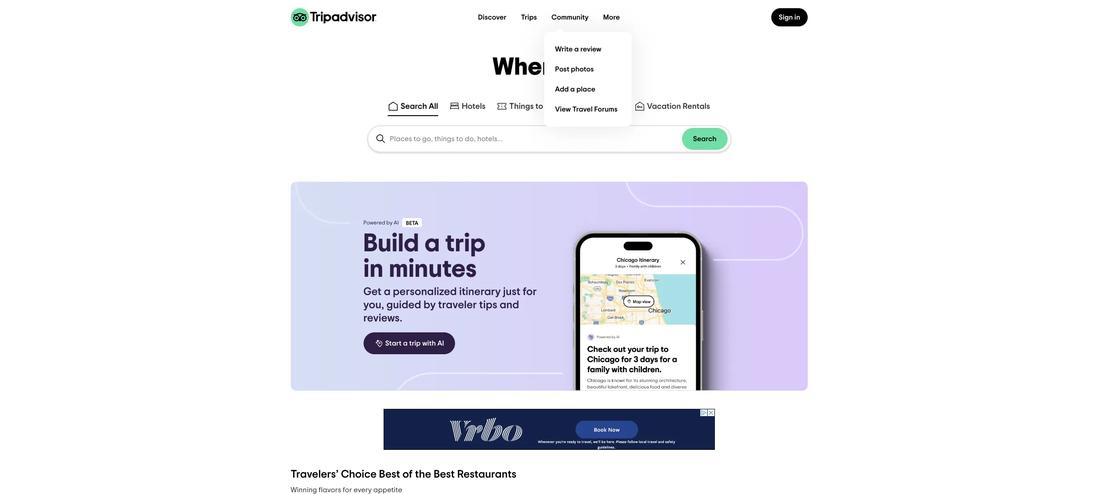 Task type: locate. For each thing, give the bounding box(es) containing it.
0 vertical spatial in
[[795, 14, 801, 21]]

travelers'
[[291, 469, 339, 480]]

get
[[364, 286, 382, 297]]

all
[[429, 102, 438, 111]]

traveler
[[438, 300, 477, 311]]

itinerary
[[459, 286, 501, 297]]

search all
[[401, 102, 438, 111]]

1 horizontal spatial search
[[694, 135, 717, 143]]

0 horizontal spatial trip
[[409, 340, 421, 347]]

menu
[[545, 32, 632, 127]]

1 vertical spatial search
[[694, 135, 717, 143]]

start a trip with ai
[[385, 340, 444, 347]]

0 horizontal spatial search
[[401, 102, 427, 111]]

0 horizontal spatial for
[[343, 486, 352, 494]]

search left all
[[401, 102, 427, 111]]

travel
[[573, 105, 593, 113]]

ai right with
[[438, 340, 444, 347]]

1 horizontal spatial in
[[795, 14, 801, 21]]

trip inside "button"
[[409, 340, 421, 347]]

in right sign
[[795, 14, 801, 21]]

ai left beta
[[394, 220, 399, 225]]

to?
[[571, 55, 606, 80]]

sign in link
[[772, 8, 808, 26]]

ai
[[394, 220, 399, 225], [438, 340, 444, 347]]

trip inside build a trip in minutes get a personalized itinerary just for you, guided by traveler tips and reviews.
[[446, 231, 486, 256]]

for right just
[[523, 286, 537, 297]]

search all button
[[386, 99, 440, 116]]

trip
[[446, 231, 486, 256], [409, 340, 421, 347]]

best up appetite
[[379, 469, 400, 480]]

restaurants
[[579, 102, 624, 111], [457, 469, 517, 480]]

hotels
[[462, 102, 486, 111]]

0 vertical spatial by
[[387, 220, 393, 225]]

0 vertical spatial trip
[[446, 231, 486, 256]]

place
[[577, 85, 596, 93]]

tips
[[480, 300, 498, 311]]

with
[[423, 340, 436, 347]]

0 horizontal spatial by
[[387, 220, 393, 225]]

discover button
[[471, 8, 514, 26]]

0 vertical spatial for
[[523, 286, 537, 297]]

best
[[379, 469, 400, 480], [434, 469, 455, 480]]

search inside button
[[694, 135, 717, 143]]

review
[[581, 45, 602, 53]]

things
[[510, 102, 534, 111]]

by right powered
[[387, 220, 393, 225]]

for
[[523, 286, 537, 297], [343, 486, 352, 494]]

a right get
[[384, 286, 391, 297]]

appetite
[[374, 486, 403, 494]]

flavors
[[319, 486, 341, 494]]

search
[[401, 102, 427, 111], [694, 135, 717, 143]]

1 vertical spatial in
[[364, 256, 384, 282]]

a right write on the top right of the page
[[575, 45, 579, 53]]

where to?
[[493, 55, 606, 80]]

1 horizontal spatial restaurants
[[579, 102, 624, 111]]

add a place
[[555, 85, 596, 93]]

in
[[795, 14, 801, 21], [364, 256, 384, 282]]

things to do button
[[495, 99, 557, 116]]

ai inside "button"
[[438, 340, 444, 347]]

start a trip with ai button
[[364, 332, 455, 354]]

build a trip in minutes get a personalized itinerary just for you, guided by traveler tips and reviews.
[[364, 231, 537, 324]]

by inside build a trip in minutes get a personalized itinerary just for you, guided by traveler tips and reviews.
[[424, 300, 436, 311]]

post
[[555, 65, 570, 73]]

personalized
[[393, 286, 457, 297]]

a right start
[[403, 340, 408, 347]]

do
[[545, 102, 556, 111]]

you,
[[364, 300, 384, 311]]

a inside "button"
[[403, 340, 408, 347]]

1 best from the left
[[379, 469, 400, 480]]

Search search field
[[368, 126, 731, 152], [390, 135, 683, 143]]

by down personalized
[[424, 300, 436, 311]]

1 vertical spatial restaurants
[[457, 469, 517, 480]]

write a review
[[555, 45, 602, 53]]

0 vertical spatial ai
[[394, 220, 399, 225]]

in inside build a trip in minutes get a personalized itinerary just for you, guided by traveler tips and reviews.
[[364, 256, 384, 282]]

a for build
[[425, 231, 440, 256]]

1 vertical spatial for
[[343, 486, 352, 494]]

vacation
[[647, 102, 681, 111]]

search search field down to
[[390, 135, 683, 143]]

1 horizontal spatial trip
[[446, 231, 486, 256]]

in up get
[[364, 256, 384, 282]]

a right add
[[571, 85, 575, 93]]

1 vertical spatial ai
[[438, 340, 444, 347]]

winning flavors for every appetite
[[291, 486, 403, 494]]

search inside button
[[401, 102, 427, 111]]

best right the
[[434, 469, 455, 480]]

search search field down do
[[368, 126, 731, 152]]

0 horizontal spatial in
[[364, 256, 384, 282]]

1 horizontal spatial best
[[434, 469, 455, 480]]

to
[[536, 102, 544, 111]]

0 vertical spatial restaurants
[[579, 102, 624, 111]]

a right build
[[425, 231, 440, 256]]

powered
[[364, 220, 385, 225]]

tab list
[[0, 97, 1099, 118]]

1 vertical spatial by
[[424, 300, 436, 311]]

view travel forums link
[[552, 99, 625, 119]]

every
[[354, 486, 372, 494]]

trips
[[521, 14, 537, 21]]

a
[[575, 45, 579, 53], [571, 85, 575, 93], [425, 231, 440, 256], [384, 286, 391, 297], [403, 340, 408, 347]]

hotels link
[[449, 101, 486, 112]]

0 vertical spatial search
[[401, 102, 427, 111]]

post photos link
[[552, 59, 625, 79]]

1 vertical spatial trip
[[409, 340, 421, 347]]

reviews.
[[364, 313, 403, 324]]

powered by ai
[[364, 220, 399, 225]]

minutes
[[389, 256, 477, 282]]

for left every at the bottom of the page
[[343, 486, 352, 494]]

trip for ai
[[409, 340, 421, 347]]

0 horizontal spatial ai
[[394, 220, 399, 225]]

1 horizontal spatial by
[[424, 300, 436, 311]]

search down the rentals
[[694, 135, 717, 143]]

1 horizontal spatial for
[[523, 286, 537, 297]]

0 horizontal spatial best
[[379, 469, 400, 480]]

trip for minutes
[[446, 231, 486, 256]]

1 horizontal spatial ai
[[438, 340, 444, 347]]

by
[[387, 220, 393, 225], [424, 300, 436, 311]]

and
[[500, 300, 519, 311]]



Task type: describe. For each thing, give the bounding box(es) containing it.
build
[[364, 231, 419, 256]]

start
[[385, 340, 402, 347]]

guided
[[387, 300, 422, 311]]

2 best from the left
[[434, 469, 455, 480]]

a for write
[[575, 45, 579, 53]]

trips button
[[514, 8, 545, 26]]

more
[[604, 14, 620, 21]]

advertisement region
[[384, 409, 715, 450]]

vacation rentals link
[[635, 101, 711, 112]]

a for add
[[571, 85, 575, 93]]

choice
[[341, 469, 377, 480]]

menu containing write a review
[[545, 32, 632, 127]]

community button
[[545, 8, 596, 26]]

things to do
[[510, 102, 556, 111]]

vacation rentals button
[[633, 99, 712, 116]]

where
[[493, 55, 566, 80]]

sign in
[[779, 14, 801, 21]]

view
[[555, 105, 571, 113]]

write
[[555, 45, 573, 53]]

add
[[555, 85, 569, 93]]

just
[[503, 286, 521, 297]]

of
[[403, 469, 413, 480]]

restaurants button
[[565, 99, 626, 116]]

hotels button
[[448, 99, 488, 116]]

search search field containing search
[[368, 126, 731, 152]]

the
[[415, 469, 432, 480]]

search button
[[683, 128, 728, 150]]

restaurants link
[[567, 101, 624, 112]]

post photos
[[555, 65, 594, 73]]

0 horizontal spatial restaurants
[[457, 469, 517, 480]]

community
[[552, 14, 589, 21]]

discover
[[478, 14, 507, 21]]

more button
[[596, 8, 628, 26]]

write a review link
[[552, 39, 625, 59]]

a for start
[[403, 340, 408, 347]]

rentals
[[683, 102, 711, 111]]

tab list containing search all
[[0, 97, 1099, 118]]

travelers' choice best of the best restaurants
[[291, 469, 517, 480]]

view travel forums
[[555, 105, 618, 113]]

for inside build a trip in minutes get a personalized itinerary just for you, guided by traveler tips and reviews.
[[523, 286, 537, 297]]

search image
[[375, 133, 386, 144]]

search for search
[[694, 135, 717, 143]]

sign
[[779, 14, 793, 21]]

things to do link
[[497, 101, 556, 112]]

vacation rentals
[[647, 102, 711, 111]]

search for search all
[[401, 102, 427, 111]]

tripadvisor image
[[291, 8, 376, 26]]

winning
[[291, 486, 317, 494]]

beta
[[406, 220, 419, 226]]

restaurants inside button
[[579, 102, 624, 111]]

add a place link
[[552, 79, 625, 99]]

photos
[[571, 65, 594, 73]]

forums
[[595, 105, 618, 113]]



Task type: vqa. For each thing, say whether or not it's contained in the screenshot.
search field
no



